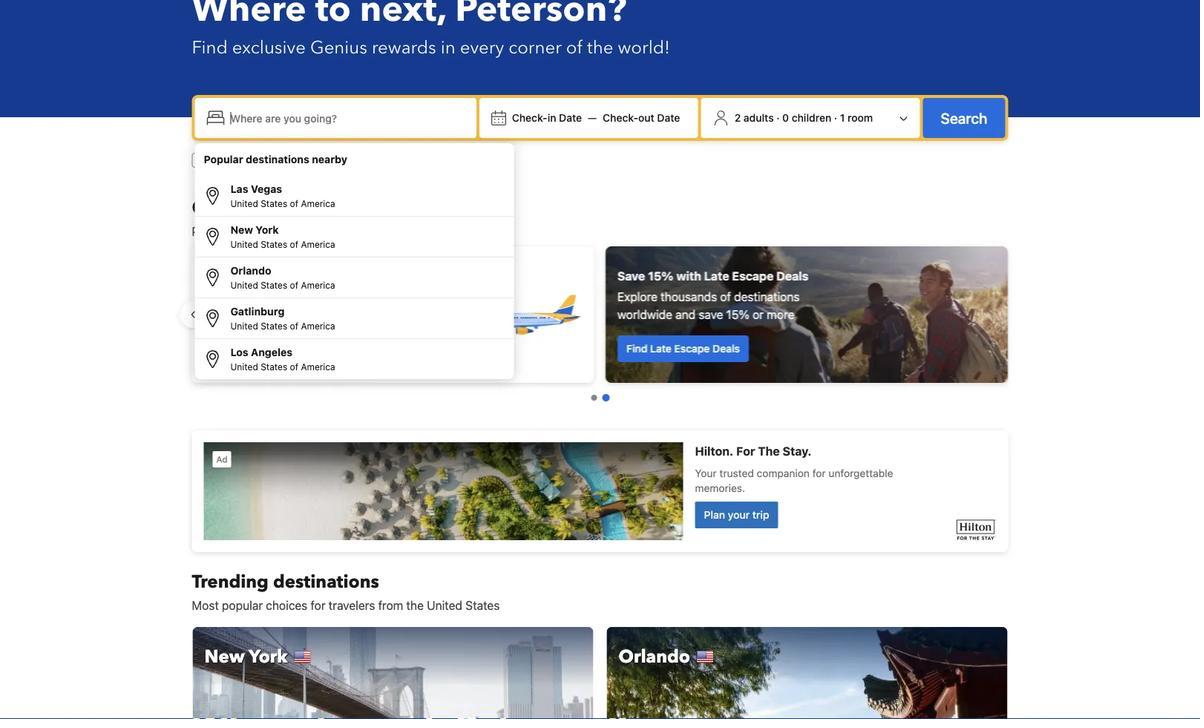 Task type: locate. For each thing, give the bounding box(es) containing it.
· left 1
[[834, 112, 837, 124]]

15% left the or
[[727, 308, 750, 322]]

and down the thousands
[[676, 308, 696, 322]]

find for find exclusive genius rewards in every corner of the world!
[[192, 35, 228, 60]]

america down compare
[[301, 321, 335, 331]]

date
[[559, 112, 582, 124], [657, 112, 680, 124]]

and left book at the left of page
[[332, 290, 352, 304]]

states
[[261, 198, 287, 209], [261, 239, 287, 249], [261, 280, 287, 290], [261, 321, 287, 331], [261, 361, 287, 372], [466, 599, 500, 613]]

new york
[[204, 645, 288, 669]]

date left the '—'
[[559, 112, 582, 124]]

check- left the '—'
[[512, 112, 548, 124]]

america for vegas
[[301, 198, 335, 209]]

1 horizontal spatial find
[[627, 343, 648, 355]]

las
[[230, 183, 248, 195]]

for left you
[[393, 225, 408, 239]]

of up deals,
[[290, 198, 298, 209]]

3 america from the top
[[301, 280, 335, 290]]

1 vertical spatial new
[[204, 645, 245, 669]]

i'm
[[213, 154, 227, 166]]

america for york
[[301, 239, 335, 249]]

1 vertical spatial and
[[332, 290, 352, 304]]

of inside las vegas united states of america
[[290, 198, 298, 209]]

new down offers
[[230, 224, 253, 236]]

york for new york
[[249, 645, 288, 669]]

0 vertical spatial the
[[587, 35, 613, 60]]

late down 'worldwide'
[[651, 343, 672, 355]]

0 horizontal spatial and
[[295, 225, 315, 239]]

region
[[180, 240, 1020, 389]]

0 vertical spatial york
[[256, 224, 279, 236]]

check-
[[512, 112, 548, 124], [603, 112, 638, 124]]

and inside save 15% with late escape deals explore thousands of destinations worldwide and save 15% or more
[[676, 308, 696, 322]]

main content
[[180, 196, 1020, 719]]

1 · from the left
[[777, 112, 780, 124]]

america right your on the top left of page
[[301, 280, 335, 290]]

traveling
[[230, 154, 271, 166]]

flights
[[417, 154, 447, 166], [385, 290, 419, 304], [266, 343, 297, 355]]

late inside save 15% with late escape deals explore thousands of destinations worldwide and save 15% or more
[[705, 269, 730, 283]]

corner
[[509, 35, 562, 60]]

1 horizontal spatial check-
[[603, 112, 638, 124]]

0 vertical spatial in
[[441, 35, 456, 60]]

1 vertical spatial destinations
[[735, 290, 800, 304]]

united up gatlinburg
[[230, 280, 258, 290]]

· left the 0
[[777, 112, 780, 124]]

inspired
[[226, 290, 269, 304]]

of inside los angeles united states of america
[[290, 361, 298, 372]]

in
[[441, 35, 456, 60], [548, 112, 556, 124]]

united inside orlando united states of america
[[230, 280, 258, 290]]

for
[[274, 154, 287, 166], [401, 154, 414, 166], [393, 225, 408, 239], [250, 343, 263, 355], [311, 599, 326, 613]]

1 vertical spatial find
[[627, 343, 648, 355]]

0 horizontal spatial late
[[651, 343, 672, 355]]

0 vertical spatial find
[[192, 35, 228, 60]]

united down gatlinburg
[[230, 321, 258, 331]]

15%
[[648, 269, 674, 283], [727, 308, 750, 322]]

1 vertical spatial search
[[213, 343, 247, 355]]

the for from
[[406, 599, 424, 613]]

1 horizontal spatial the
[[587, 35, 613, 60]]

away
[[224, 269, 253, 283]]

flights inside fly away to your dream vacation get inspired – compare and book flights with flexibility
[[385, 290, 419, 304]]

1 vertical spatial orlando
[[619, 645, 690, 669]]

flights right book at the left of page
[[385, 290, 419, 304]]

for right choices
[[311, 599, 326, 613]]

new inside new york united states of america
[[230, 224, 253, 236]]

york down choices
[[249, 645, 288, 669]]

1 america from the top
[[301, 198, 335, 209]]

of up save
[[721, 290, 731, 304]]

0 horizontal spatial date
[[559, 112, 582, 124]]

0 vertical spatial and
[[295, 225, 315, 239]]

destinations inside trending destinations most popular choices for travelers from the united states
[[273, 570, 379, 594]]

orlando inside orlando united states of america
[[230, 265, 271, 277]]

of inside save 15% with late escape deals explore thousands of destinations worldwide and save 15% or more
[[721, 290, 731, 304]]

1 horizontal spatial date
[[657, 112, 680, 124]]

orlando
[[230, 265, 271, 277], [619, 645, 690, 669]]

search inside button
[[941, 109, 988, 127]]

1 horizontal spatial search
[[941, 109, 988, 127]]

2 vertical spatial destinations
[[273, 570, 379, 594]]

1 vertical spatial deals
[[713, 343, 740, 355]]

of right – in the left of the page
[[290, 280, 298, 290]]

america up special
[[301, 198, 335, 209]]

of down angeles in the left top of the page
[[290, 361, 298, 372]]

united inside los angeles united states of america
[[230, 361, 258, 372]]

orlando link
[[606, 626, 1008, 719]]

1 horizontal spatial in
[[548, 112, 556, 124]]

late
[[705, 269, 730, 283], [651, 343, 672, 355]]

0 horizontal spatial the
[[406, 599, 424, 613]]

2 vertical spatial and
[[676, 308, 696, 322]]

late up the thousands
[[705, 269, 730, 283]]

with
[[677, 269, 702, 283], [422, 290, 444, 304]]

i'm traveling for work
[[213, 154, 313, 166]]

your
[[271, 269, 297, 283]]

0 vertical spatial destinations
[[246, 153, 309, 166]]

group of friends hiking in the mountains on a sunny day image
[[606, 246, 1008, 383]]

los
[[230, 346, 248, 359]]

save
[[699, 308, 724, 322]]

0 vertical spatial deals
[[777, 269, 809, 283]]

united right from
[[427, 599, 462, 613]]

more
[[767, 308, 795, 322]]

check-in date — check-out date
[[512, 112, 680, 124]]

2 horizontal spatial and
[[676, 308, 696, 322]]

1 vertical spatial york
[[249, 645, 288, 669]]

united down promotions,
[[230, 239, 258, 249]]

list box
[[195, 143, 514, 379]]

gatlinburg
[[230, 305, 285, 318]]

fly away to your dream vacation get inspired – compare and book flights with flexibility
[[204, 269, 444, 322]]

0 horizontal spatial search
[[213, 343, 247, 355]]

compare
[[282, 290, 329, 304]]

1 horizontal spatial late
[[705, 269, 730, 283]]

and
[[295, 225, 315, 239], [332, 290, 352, 304], [676, 308, 696, 322]]

deals
[[777, 269, 809, 283], [713, 343, 740, 355]]

united down las
[[230, 198, 258, 209]]

0 vertical spatial search
[[941, 109, 988, 127]]

destinations inside save 15% with late escape deals explore thousands of destinations worldwide and save 15% or more
[[735, 290, 800, 304]]

las vegas united states of america
[[230, 183, 335, 209]]

for inside offers promotions, deals, and special offers for you
[[393, 225, 408, 239]]

of inside orlando united states of america
[[290, 280, 298, 290]]

united
[[230, 198, 258, 209], [230, 239, 258, 249], [230, 280, 258, 290], [230, 321, 258, 331], [230, 361, 258, 372], [427, 599, 462, 613]]

new for new york
[[204, 645, 245, 669]]

of down deals,
[[290, 239, 298, 249]]

1 vertical spatial flights
[[385, 290, 419, 304]]

check- right the '—'
[[603, 112, 638, 124]]

1 horizontal spatial deals
[[777, 269, 809, 283]]

destinations up the or
[[735, 290, 800, 304]]

angeles
[[251, 346, 292, 359]]

flights down gatlinburg united states of america
[[266, 343, 297, 355]]

1 vertical spatial late
[[651, 343, 672, 355]]

0 horizontal spatial check-
[[512, 112, 548, 124]]

room
[[848, 112, 873, 124]]

i'm looking for flights
[[346, 154, 447, 166]]

the right from
[[406, 599, 424, 613]]

york inside new york united states of america
[[256, 224, 279, 236]]

0 horizontal spatial ·
[[777, 112, 780, 124]]

you
[[411, 225, 431, 239]]

1 horizontal spatial and
[[332, 290, 352, 304]]

4 america from the top
[[301, 321, 335, 331]]

america inside new york united states of america
[[301, 239, 335, 249]]

escape inside save 15% with late escape deals explore thousands of destinations worldwide and save 15% or more
[[733, 269, 774, 283]]

choices
[[266, 599, 308, 613]]

0
[[783, 112, 789, 124]]

travelers
[[329, 599, 375, 613]]

find late escape deals link
[[618, 336, 749, 362]]

fly away to your dream vacation image
[[478, 263, 582, 367]]

1 horizontal spatial orlando
[[619, 645, 690, 669]]

exclusive
[[232, 35, 306, 60]]

search
[[941, 109, 988, 127], [213, 343, 247, 355]]

deals inside save 15% with late escape deals explore thousands of destinations worldwide and save 15% or more
[[777, 269, 809, 283]]

1 vertical spatial the
[[406, 599, 424, 613]]

the left "world!"
[[587, 35, 613, 60]]

1 vertical spatial escape
[[675, 343, 710, 355]]

united down los
[[230, 361, 258, 372]]

0 horizontal spatial deals
[[713, 343, 740, 355]]

deals down save
[[713, 343, 740, 355]]

0 vertical spatial with
[[677, 269, 702, 283]]

the
[[587, 35, 613, 60], [406, 599, 424, 613]]

destinations for popular
[[246, 153, 309, 166]]

america down special
[[301, 239, 335, 249]]

flights right the looking
[[417, 154, 447, 166]]

for right los
[[250, 343, 263, 355]]

1 horizontal spatial escape
[[733, 269, 774, 283]]

check-in date button
[[506, 105, 588, 131]]

search for flights link
[[204, 336, 306, 362]]

destinations up travelers
[[273, 570, 379, 594]]

1 horizontal spatial ·
[[834, 112, 837, 124]]

escape up the or
[[733, 269, 774, 283]]

0 horizontal spatial escape
[[675, 343, 710, 355]]

search for search for flights
[[213, 343, 247, 355]]

or
[[753, 308, 764, 322]]

united inside new york united states of america
[[230, 239, 258, 249]]

save 15% with late escape deals explore thousands of destinations worldwide and save 15% or more
[[618, 269, 809, 322]]

work
[[290, 154, 313, 166]]

orlando for orlando
[[619, 645, 690, 669]]

0 vertical spatial 15%
[[648, 269, 674, 283]]

escape
[[733, 269, 774, 283], [675, 343, 710, 355]]

destinations
[[246, 153, 309, 166], [735, 290, 800, 304], [273, 570, 379, 594]]

1 horizontal spatial 15%
[[727, 308, 750, 322]]

15% right save
[[648, 269, 674, 283]]

the inside trending destinations most popular choices for travelers from the united states
[[406, 599, 424, 613]]

0 horizontal spatial with
[[422, 290, 444, 304]]

1 check- from the left
[[512, 112, 548, 124]]

every
[[460, 35, 504, 60]]

los angeles united states of america
[[230, 346, 335, 372]]

0 vertical spatial orlando
[[230, 265, 271, 277]]

new
[[230, 224, 253, 236], [204, 645, 245, 669]]

2 america from the top
[[301, 239, 335, 249]]

date right out on the top right of page
[[657, 112, 680, 124]]

1 vertical spatial in
[[548, 112, 556, 124]]

america inside las vegas united states of america
[[301, 198, 335, 209]]

of
[[566, 35, 583, 60], [290, 198, 298, 209], [290, 239, 298, 249], [290, 280, 298, 290], [721, 290, 731, 304], [290, 321, 298, 331], [290, 361, 298, 372]]

5 america from the top
[[301, 361, 335, 372]]

of inside new york united states of america
[[290, 239, 298, 249]]

destinations up vegas
[[246, 153, 309, 166]]

states inside orlando united states of america
[[261, 280, 287, 290]]

america down gatlinburg united states of america
[[301, 361, 335, 372]]

0 vertical spatial late
[[705, 269, 730, 283]]

with right book at the left of page
[[422, 290, 444, 304]]

with up the thousands
[[677, 269, 702, 283]]

america inside los angeles united states of america
[[301, 361, 335, 372]]

find
[[192, 35, 228, 60], [627, 343, 648, 355]]

0 vertical spatial escape
[[733, 269, 774, 283]]

america for angeles
[[301, 361, 335, 372]]

0 horizontal spatial find
[[192, 35, 228, 60]]

gatlinburg united states of america
[[230, 305, 335, 331]]

york down las vegas united states of america at top left
[[256, 224, 279, 236]]

new for new york united states of america
[[230, 224, 253, 236]]

in left the '—'
[[548, 112, 556, 124]]

progress bar
[[591, 394, 610, 402]]

1 vertical spatial with
[[422, 290, 444, 304]]

1
[[840, 112, 845, 124]]

1 horizontal spatial with
[[677, 269, 702, 283]]

deals up more
[[777, 269, 809, 283]]

and right deals,
[[295, 225, 315, 239]]

york
[[256, 224, 279, 236], [249, 645, 288, 669]]

in left every
[[441, 35, 456, 60]]

2 adults · 0 children · 1 room
[[735, 112, 873, 124]]

of down compare
[[290, 321, 298, 331]]

escape down save
[[675, 343, 710, 355]]

find left exclusive
[[192, 35, 228, 60]]

and inside fly away to your dream vacation get inspired – compare and book flights with flexibility
[[332, 290, 352, 304]]

find down 'worldwide'
[[627, 343, 648, 355]]

york for new york united states of america
[[256, 224, 279, 236]]

0 horizontal spatial orlando
[[230, 265, 271, 277]]

·
[[777, 112, 780, 124], [834, 112, 837, 124]]

new york united states of america
[[230, 224, 335, 249]]

0 vertical spatial new
[[230, 224, 253, 236]]

deals,
[[260, 225, 292, 239]]

find exclusive genius rewards in every corner of the world!
[[192, 35, 670, 60]]

new down popular
[[204, 645, 245, 669]]



Task type: describe. For each thing, give the bounding box(es) containing it.
united inside gatlinburg united states of america
[[230, 321, 258, 331]]

for inside "region"
[[250, 343, 263, 355]]

with inside save 15% with late escape deals explore thousands of destinations worldwide and save 15% or more
[[677, 269, 702, 283]]

i'm
[[346, 154, 361, 166]]

thousands
[[661, 290, 718, 304]]

1 vertical spatial 15%
[[727, 308, 750, 322]]

list box containing popular destinations nearby
[[195, 143, 514, 379]]

america inside gatlinburg united states of america
[[301, 321, 335, 331]]

states inside trending destinations most popular choices for travelers from the united states
[[466, 599, 500, 613]]

2 vertical spatial flights
[[266, 343, 297, 355]]

fly
[[204, 269, 221, 283]]

check-out date button
[[597, 105, 686, 131]]

2 · from the left
[[834, 112, 837, 124]]

flexibility
[[204, 308, 251, 322]]

—
[[588, 112, 597, 124]]

united inside las vegas united states of america
[[230, 198, 258, 209]]

find for find late escape deals
[[627, 343, 648, 355]]

for left work
[[274, 154, 287, 166]]

popular destinations nearby group
[[195, 176, 514, 379]]

trending
[[192, 570, 269, 594]]

united inside trending destinations most popular choices for travelers from the united states
[[427, 599, 462, 613]]

orlando united states of america
[[230, 265, 335, 290]]

find late escape deals
[[627, 343, 740, 355]]

search for flights
[[213, 343, 297, 355]]

looking
[[363, 154, 398, 166]]

from
[[378, 599, 403, 613]]

2 date from the left
[[657, 112, 680, 124]]

advertisement region
[[192, 431, 1008, 552]]

0 horizontal spatial in
[[441, 35, 456, 60]]

out
[[638, 112, 654, 124]]

save
[[618, 269, 646, 283]]

vegas
[[251, 183, 282, 195]]

2
[[735, 112, 741, 124]]

orlando for orlando united states of america
[[230, 265, 271, 277]]

popular
[[204, 153, 243, 166]]

2 check- from the left
[[603, 112, 638, 124]]

promotions,
[[192, 225, 257, 239]]

states inside gatlinburg united states of america
[[261, 321, 287, 331]]

offers
[[192, 196, 246, 220]]

main content containing offers
[[180, 196, 1020, 719]]

offers
[[359, 225, 390, 239]]

with inside fly away to your dream vacation get inspired – compare and book flights with flexibility
[[422, 290, 444, 304]]

states inside los angeles united states of america
[[261, 361, 287, 372]]

nearby
[[312, 153, 347, 166]]

states inside new york united states of america
[[261, 239, 287, 249]]

offers promotions, deals, and special offers for you
[[192, 196, 431, 239]]

and inside offers promotions, deals, and special offers for you
[[295, 225, 315, 239]]

popular destinations nearby
[[204, 153, 347, 166]]

0 vertical spatial flights
[[417, 154, 447, 166]]

region containing fly away to your dream vacation
[[180, 240, 1020, 389]]

get
[[204, 290, 223, 304]]

genius
[[310, 35, 367, 60]]

dream
[[299, 269, 336, 283]]

destinations for trending
[[273, 570, 379, 594]]

states inside las vegas united states of america
[[261, 198, 287, 209]]

–
[[272, 290, 279, 304]]

vacation
[[339, 269, 388, 283]]

popular
[[222, 599, 263, 613]]

book
[[355, 290, 382, 304]]

adults
[[744, 112, 774, 124]]

search button
[[923, 98, 1005, 138]]

of right corner
[[566, 35, 583, 60]]

children
[[792, 112, 832, 124]]

america inside orlando united states of america
[[301, 280, 335, 290]]

0 horizontal spatial 15%
[[648, 269, 674, 283]]

to
[[256, 269, 268, 283]]

trending destinations most popular choices for travelers from the united states
[[192, 570, 500, 613]]

for right the looking
[[401, 154, 414, 166]]

explore
[[618, 290, 658, 304]]

search for search
[[941, 109, 988, 127]]

the for of
[[587, 35, 613, 60]]

for inside trending destinations most popular choices for travelers from the united states
[[311, 599, 326, 613]]

of inside gatlinburg united states of america
[[290, 321, 298, 331]]

1 date from the left
[[559, 112, 582, 124]]

Where are you going? field
[[225, 105, 471, 131]]

2 adults · 0 children · 1 room button
[[707, 104, 914, 132]]

rewards
[[372, 35, 436, 60]]

worldwide
[[618, 308, 673, 322]]

world!
[[618, 35, 670, 60]]

new york link
[[192, 626, 594, 719]]

special
[[318, 225, 356, 239]]

most
[[192, 599, 219, 613]]



Task type: vqa. For each thing, say whether or not it's contained in the screenshot.
5 corresponding to Hard
no



